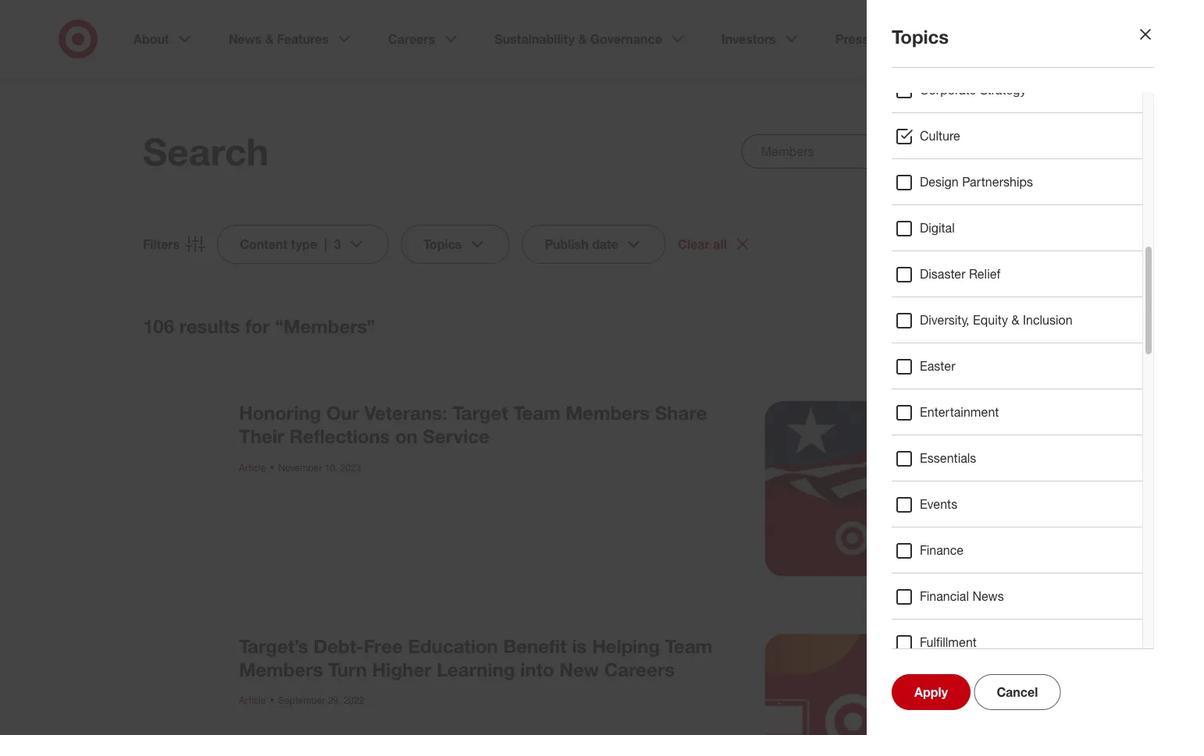 Task type: vqa. For each thing, say whether or not it's contained in the screenshot.
Disaster Relief checkbox
yes



Task type: describe. For each thing, give the bounding box(es) containing it.
content type  |  3
[[240, 237, 341, 252]]

honoring our veterans: target team members share their reflections on service link
[[239, 402, 707, 448]]

new
[[560, 659, 599, 681]]

their
[[239, 425, 285, 448]]

clear
[[679, 237, 710, 252]]

careers
[[604, 659, 675, 681]]

2022
[[344, 695, 365, 707]]

article link for honoring our veterans: target team members share their reflections on service
[[239, 462, 266, 474]]

clear all button
[[679, 235, 752, 254]]

content type  |  3 button
[[217, 225, 389, 264]]

veterans:
[[365, 402, 448, 425]]

Diversity, Equity & Inclusion checkbox
[[895, 312, 914, 330]]

is
[[572, 635, 587, 658]]

Corporate Strategy checkbox
[[895, 81, 914, 100]]

Design Partnerships checkbox
[[895, 173, 914, 192]]

publish date button
[[522, 225, 666, 264]]

topics dialog
[[0, 0, 1180, 736]]

higher
[[372, 659, 432, 681]]

topics inside button
[[424, 237, 462, 252]]

debt-
[[314, 635, 364, 658]]

events
[[920, 497, 958, 512]]

members inside honoring our veterans: target team members share their reflections on service
[[566, 402, 650, 425]]

november
[[279, 462, 322, 474]]

&
[[1012, 312, 1020, 328]]

diversity,
[[920, 312, 970, 328]]

strategy
[[980, 82, 1027, 97]]

financial
[[920, 589, 969, 604]]

diversity, equity & inclusion
[[920, 312, 1073, 328]]

entertainment
[[920, 405, 999, 420]]

clear all
[[679, 237, 727, 252]]

publish date
[[545, 237, 618, 252]]

corporate strategy
[[920, 82, 1027, 97]]

helping
[[592, 635, 660, 658]]

apply button
[[892, 675, 971, 711]]

"members"
[[275, 315, 375, 338]]

digital
[[920, 220, 955, 236]]

september 29, 2022
[[279, 695, 365, 707]]

corporate
[[920, 82, 977, 97]]

design
[[920, 174, 959, 189]]

into
[[521, 659, 554, 681]]

Disaster Relief checkbox
[[895, 266, 914, 284]]

members inside target's debt-free education benefit is helping team members turn higher learning into new careers
[[239, 659, 323, 681]]

a graphic of a red, white and blue flag with white stars and the target logo. image
[[765, 402, 941, 577]]

date
[[592, 237, 618, 252]]

for
[[245, 315, 270, 338]]

type  |  3
[[291, 237, 341, 252]]

inclusion
[[1023, 312, 1073, 328]]

article for target's debt-free education benefit is helping team members turn higher learning into new careers
[[239, 695, 266, 707]]

target
[[453, 402, 508, 425]]

culture
[[920, 128, 961, 143]]

Culture checkbox
[[895, 127, 914, 146]]

partnerships
[[963, 174, 1034, 189]]

Entertainment checkbox
[[895, 404, 914, 423]]

education
[[408, 635, 498, 658]]

Essentials checkbox
[[895, 450, 914, 469]]



Task type: locate. For each thing, give the bounding box(es) containing it.
10,
[[325, 462, 338, 474]]

0 vertical spatial article
[[239, 462, 266, 474]]

share
[[655, 402, 707, 425]]

september
[[279, 695, 325, 707]]

team right target
[[513, 402, 561, 425]]

equity
[[973, 312, 1008, 328]]

relief
[[970, 266, 1001, 282]]

2 article link from the top
[[239, 695, 266, 707]]

article link down their
[[239, 462, 266, 474]]

honoring our veterans: target team members share their reflections on service
[[239, 402, 707, 448]]

Finance checkbox
[[895, 542, 914, 561]]

design partnerships
[[920, 174, 1034, 189]]

target's debt-free education benefit is helping team members turn higher learning into new careers link
[[239, 635, 713, 681]]

1 article link from the top
[[239, 462, 266, 474]]

members down target's
[[239, 659, 323, 681]]

Fulfillment checkbox
[[895, 634, 914, 653]]

filters
[[143, 237, 180, 252]]

article for honoring our veterans: target team members share their reflections on service
[[239, 462, 266, 474]]

Financial News checkbox
[[895, 588, 914, 607]]

team up careers
[[665, 635, 713, 658]]

disaster
[[920, 266, 966, 282]]

financial news
[[920, 589, 1004, 604]]

article down their
[[239, 462, 266, 474]]

disaster relief
[[920, 266, 1001, 282]]

team
[[513, 402, 561, 425], [665, 635, 713, 658]]

news
[[973, 589, 1004, 604]]

honoring
[[239, 402, 321, 425]]

service
[[423, 425, 490, 448]]

apply
[[915, 685, 948, 700]]

easter
[[920, 359, 956, 374]]

our
[[326, 402, 359, 425]]

cancel button
[[974, 675, 1061, 711]]

essentials
[[920, 451, 977, 466]]

topics button
[[401, 225, 510, 264]]

1 vertical spatial article link
[[239, 695, 266, 707]]

article link
[[239, 462, 266, 474], [239, 695, 266, 707]]

all
[[714, 237, 727, 252]]

0 horizontal spatial topics
[[424, 237, 462, 252]]

Events checkbox
[[895, 496, 914, 515]]

target's
[[239, 635, 308, 658]]

Search search field
[[742, 134, 1037, 169]]

106
[[143, 315, 174, 338]]

members
[[566, 402, 650, 425], [239, 659, 323, 681]]

1 vertical spatial members
[[239, 659, 323, 681]]

topics
[[892, 25, 949, 48], [424, 237, 462, 252]]

article left "september" at the left of the page
[[239, 695, 266, 707]]

fulfillment
[[920, 635, 977, 650]]

1 vertical spatial team
[[665, 635, 713, 658]]

target's debt-free education benefit is helping team members turn higher learning into new careers
[[239, 635, 713, 681]]

29,
[[328, 695, 341, 707]]

Easter checkbox
[[895, 358, 914, 377]]

finance
[[920, 543, 964, 558]]

1 vertical spatial topics
[[424, 237, 462, 252]]

0 vertical spatial topics
[[892, 25, 949, 48]]

results
[[179, 315, 240, 338]]

1 horizontal spatial team
[[665, 635, 713, 658]]

team inside target's debt-free education benefit is helping team members turn higher learning into new careers
[[665, 635, 713, 658]]

article link for target's debt-free education benefit is helping team members turn higher learning into new careers
[[239, 695, 266, 707]]

0 vertical spatial team
[[513, 402, 561, 425]]

0 horizontal spatial members
[[239, 659, 323, 681]]

on
[[395, 425, 418, 448]]

cancel
[[997, 685, 1039, 700]]

november 10, 2023
[[279, 462, 361, 474]]

1 horizontal spatial topics
[[892, 25, 949, 48]]

learning
[[437, 659, 515, 681]]

Digital checkbox
[[895, 220, 914, 238]]

article
[[239, 462, 266, 474], [239, 695, 266, 707]]

1 article from the top
[[239, 462, 266, 474]]

search
[[143, 129, 269, 174]]

0 vertical spatial members
[[566, 402, 650, 425]]

article link left "september" at the left of the page
[[239, 695, 266, 707]]

1 horizontal spatial members
[[566, 402, 650, 425]]

benefit
[[503, 635, 567, 658]]

logo image
[[765, 635, 941, 736]]

0 vertical spatial article link
[[239, 462, 266, 474]]

members left share
[[566, 402, 650, 425]]

2023
[[340, 462, 361, 474]]

publish
[[545, 237, 589, 252]]

0 horizontal spatial team
[[513, 402, 561, 425]]

reflections
[[290, 425, 390, 448]]

free
[[364, 635, 403, 658]]

1 vertical spatial article
[[239, 695, 266, 707]]

topics inside 'dialog'
[[892, 25, 949, 48]]

content
[[240, 237, 288, 252]]

106 results for "members"
[[143, 315, 375, 338]]

team inside honoring our veterans: target team members share their reflections on service
[[513, 402, 561, 425]]

turn
[[328, 659, 367, 681]]

2 article from the top
[[239, 695, 266, 707]]



